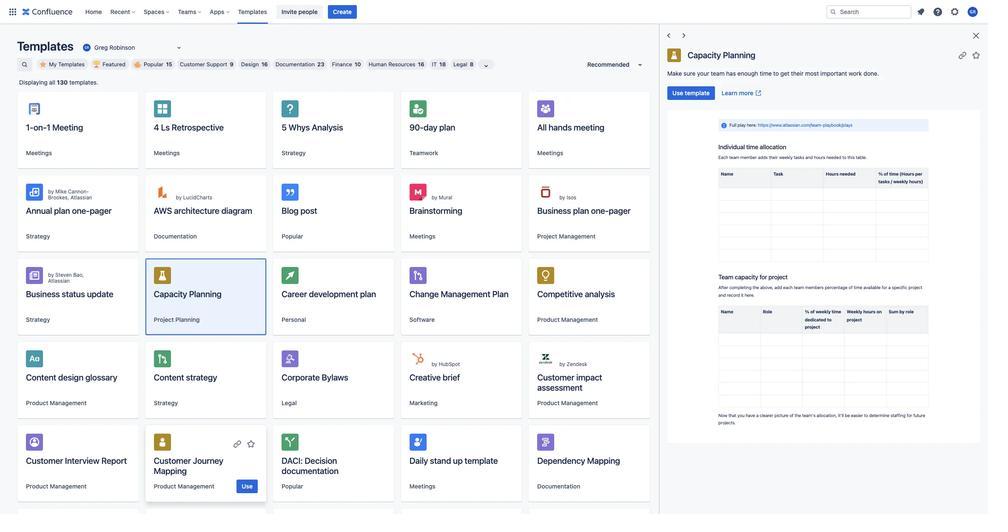 Task type: vqa. For each thing, say whether or not it's contained in the screenshot.


Task type: describe. For each thing, give the bounding box(es) containing it.
star customer journey mapping image
[[246, 439, 256, 449]]

meetings button for brainstorming
[[410, 232, 436, 241]]

by for annual plan one-pager
[[48, 188, 54, 195]]

documentation
[[282, 466, 339, 476]]

management down customer journey mapping
[[178, 483, 214, 490]]

use template button
[[668, 86, 715, 100]]

1 horizontal spatial share link image
[[958, 50, 968, 60]]

meetings button for all hands meeting
[[537, 149, 564, 157]]

design
[[58, 373, 83, 383]]

marketing button
[[410, 399, 438, 408]]

1 vertical spatial capacity
[[154, 289, 187, 299]]

competitive analysis
[[537, 289, 615, 299]]

atlassian inside by steven bao, atlassian
[[48, 278, 70, 284]]

help icon image
[[933, 7, 943, 17]]

notification icon image
[[916, 7, 926, 17]]

hubspot
[[439, 361, 460, 368]]

content design glossary
[[26, 373, 117, 383]]

analysis
[[312, 123, 343, 132]]

one- for business
[[591, 206, 609, 216]]

1 vertical spatial planning
[[189, 289, 222, 299]]

teamwork
[[410, 149, 438, 157]]

0 vertical spatial popular
[[144, 61, 163, 68]]

status
[[62, 289, 85, 299]]

teamwork button
[[410, 149, 438, 157]]

report
[[101, 456, 127, 466]]

design 16
[[241, 61, 268, 68]]

product management for interview
[[26, 483, 87, 490]]

Search field
[[827, 5, 912, 19]]

corporate bylaws
[[282, 373, 348, 383]]

open image
[[174, 43, 184, 53]]

project management button
[[537, 232, 596, 241]]

analysis
[[585, 289, 615, 299]]

1 horizontal spatial capacity planning
[[688, 50, 756, 60]]

0 vertical spatial mapping
[[587, 456, 620, 466]]

product management button for analysis
[[537, 316, 598, 324]]

previous template image
[[664, 31, 674, 41]]

learn more
[[722, 89, 754, 97]]

0 vertical spatial capacity
[[688, 50, 721, 60]]

mike
[[55, 188, 67, 195]]

spaces
[[144, 8, 164, 15]]

featured button
[[90, 59, 129, 70]]

documentation button for aws
[[154, 232, 197, 241]]

glossary
[[85, 373, 117, 383]]

4
[[154, 123, 159, 132]]

plan down isos
[[573, 206, 589, 216]]

lucidcharts
[[183, 194, 212, 201]]

one- for annual
[[72, 206, 90, 216]]

career
[[282, 289, 307, 299]]

annual plan one-pager
[[26, 206, 112, 216]]

content strategy
[[154, 373, 217, 383]]

popular button for blog post
[[282, 232, 303, 241]]

by for customer impact assessment
[[560, 361, 565, 368]]

time
[[760, 70, 772, 77]]

project for business plan one-pager
[[537, 233, 558, 240]]

create
[[333, 8, 352, 15]]

home link
[[83, 5, 104, 19]]

project planning button
[[154, 316, 200, 324]]

personal button
[[282, 316, 306, 324]]

by for business status update
[[48, 272, 54, 278]]

banner containing home
[[0, 0, 988, 24]]

management for customer impact assessment
[[561, 400, 598, 407]]

18
[[440, 61, 446, 68]]

1-
[[26, 123, 33, 132]]

your profile and preferences image
[[968, 7, 978, 17]]

1 vertical spatial templates
[[17, 39, 74, 53]]

2 16 from the left
[[418, 61, 424, 68]]

business for business plan one-pager
[[537, 206, 571, 216]]

meetings for brainstorming
[[410, 233, 436, 240]]

10
[[355, 61, 361, 68]]

meetings for daily stand up template
[[410, 483, 436, 490]]

project for capacity planning
[[154, 316, 174, 323]]

recent button
[[108, 5, 139, 19]]

product management for design
[[26, 400, 87, 407]]

customer for customer support 9
[[180, 61, 205, 68]]

by isos
[[560, 194, 577, 201]]

customer impact assessment
[[537, 373, 602, 393]]

open search bar image
[[21, 61, 28, 68]]

aws
[[154, 206, 172, 216]]

content for content strategy
[[154, 373, 184, 383]]

cannon-
[[68, 188, 89, 195]]

it
[[432, 61, 437, 68]]

by for aws architecture diagram
[[176, 194, 182, 201]]

90-
[[410, 123, 424, 132]]

all hands meeting
[[537, 123, 605, 132]]

all
[[537, 123, 547, 132]]

legal 8
[[454, 61, 474, 68]]

invite people
[[282, 8, 318, 15]]

customer for customer journey mapping
[[154, 456, 191, 466]]

strategy for content
[[154, 400, 178, 407]]

most
[[805, 70, 819, 77]]

team
[[711, 70, 725, 77]]

corporate
[[282, 373, 320, 383]]

product management for impact
[[537, 400, 598, 407]]

management for content design glossary
[[50, 400, 87, 407]]

content for content design glossary
[[26, 373, 56, 383]]

software button
[[410, 316, 435, 324]]

pager for annual plan one-pager
[[90, 206, 112, 216]]

make sure your team has enough time to get their most important work done.
[[668, 70, 879, 77]]

legal button
[[282, 399, 297, 408]]

hands
[[549, 123, 572, 132]]

use for use
[[242, 483, 253, 490]]

enough
[[738, 70, 758, 77]]

their
[[791, 70, 804, 77]]

meetings for 1-on-1 meeting
[[26, 149, 52, 157]]

journey
[[193, 456, 223, 466]]

brainstorming
[[410, 206, 463, 216]]

130
[[57, 79, 68, 86]]

meeting
[[52, 123, 83, 132]]

make
[[668, 70, 682, 77]]

teams
[[178, 8, 196, 15]]

diagram
[[221, 206, 252, 216]]

dependency
[[537, 456, 585, 466]]

close image
[[971, 31, 982, 41]]

assessment
[[537, 383, 583, 393]]

management for business plan one-pager
[[559, 233, 596, 240]]

your
[[697, 70, 710, 77]]

product management button for interview
[[26, 483, 87, 491]]

impact
[[577, 373, 602, 383]]

product management button for design
[[26, 399, 87, 408]]

blog post
[[282, 206, 317, 216]]

greg robinson
[[94, 44, 135, 51]]

to
[[774, 70, 779, 77]]

by steven bao, atlassian
[[48, 272, 84, 284]]

popular for daci:
[[282, 483, 303, 490]]

use template
[[673, 89, 710, 97]]

my
[[49, 61, 57, 68]]

management for customer interview report
[[50, 483, 87, 490]]

plan
[[492, 289, 509, 299]]

templates inside button
[[58, 61, 85, 68]]

robinson
[[109, 44, 135, 51]]

isos
[[567, 194, 577, 201]]

business plan one-pager
[[537, 206, 631, 216]]

popular button for daci: decision documentation
[[282, 483, 303, 491]]

product for content design glossary
[[26, 400, 48, 407]]

daci: decision documentation
[[282, 456, 339, 476]]

more categories image
[[481, 61, 492, 71]]

recent
[[110, 8, 130, 15]]

use for use template
[[673, 89, 684, 97]]

plan right day
[[439, 123, 455, 132]]

settings icon image
[[950, 7, 960, 17]]

done.
[[864, 70, 879, 77]]

1 vertical spatial capacity planning
[[154, 289, 222, 299]]



Task type: locate. For each thing, give the bounding box(es) containing it.
management down customer interview report
[[50, 483, 87, 490]]

documentation for aws architecture diagram
[[154, 233, 197, 240]]

meetings down ls
[[154, 149, 180, 157]]

customer for customer interview report
[[26, 456, 63, 466]]

0 horizontal spatial mapping
[[154, 466, 187, 476]]

strategy
[[282, 149, 306, 157], [26, 233, 50, 240], [26, 316, 50, 323], [154, 400, 178, 407]]

templates up my
[[17, 39, 74, 53]]

0 horizontal spatial documentation button
[[154, 232, 197, 241]]

product management down competitive
[[537, 316, 598, 323]]

global element
[[5, 0, 825, 24]]

strategy
[[186, 373, 217, 383]]

up
[[453, 456, 463, 466]]

product management button down competitive
[[537, 316, 598, 324]]

daily
[[410, 456, 428, 466]]

create link
[[328, 5, 357, 19]]

0 horizontal spatial legal
[[282, 400, 297, 407]]

5 whys analysis
[[282, 123, 343, 132]]

plan down brookes, on the top left of the page
[[54, 206, 70, 216]]

strategy for annual
[[26, 233, 50, 240]]

templates inside global element
[[238, 8, 267, 15]]

meetings button down ls
[[154, 149, 180, 157]]

share link image left star competitive analysis icon
[[616, 272, 626, 283]]

pager for business plan one-pager
[[609, 206, 631, 216]]

brookes,
[[48, 194, 69, 201]]

spaces button
[[141, 5, 173, 19]]

16 right design at the top left
[[262, 61, 268, 68]]

15
[[166, 61, 172, 68]]

use down make
[[673, 89, 684, 97]]

2 pager from the left
[[609, 206, 631, 216]]

meetings for all hands meeting
[[537, 149, 564, 157]]

use button
[[237, 480, 258, 494]]

1 vertical spatial mapping
[[154, 466, 187, 476]]

use down star customer journey mapping icon on the left bottom of the page
[[242, 483, 253, 490]]

by up creative brief
[[432, 361, 438, 368]]

legal for legal
[[282, 400, 297, 407]]

search image
[[830, 8, 837, 15]]

project planning
[[154, 316, 200, 323]]

content left design
[[26, 373, 56, 383]]

by left steven
[[48, 272, 54, 278]]

2 one- from the left
[[591, 206, 609, 216]]

product for customer impact assessment
[[537, 400, 560, 407]]

8
[[470, 61, 474, 68]]

by for creative brief
[[432, 361, 438, 368]]

one- down cannon-
[[72, 206, 90, 216]]

by for business plan one-pager
[[560, 194, 565, 201]]

meetings button down all
[[537, 149, 564, 157]]

by left lucidcharts on the top of the page
[[176, 194, 182, 201]]

1 horizontal spatial documentation
[[276, 61, 315, 68]]

product management for analysis
[[537, 316, 598, 323]]

0 vertical spatial planning
[[723, 50, 756, 60]]

strategy button down business status update
[[26, 316, 50, 324]]

strategy down whys
[[282, 149, 306, 157]]

documentation button down "aws"
[[154, 232, 197, 241]]

support
[[207, 61, 227, 68]]

career development plan
[[282, 289, 376, 299]]

1-on-1 meeting
[[26, 123, 83, 132]]

0 horizontal spatial share link image
[[616, 272, 626, 283]]

product management button down customer journey mapping
[[154, 483, 214, 491]]

one- up project management
[[591, 206, 609, 216]]

business down steven
[[26, 289, 60, 299]]

product management down design
[[26, 400, 87, 407]]

meetings for 4 ls retrospective
[[154, 149, 180, 157]]

legal left 8
[[454, 61, 467, 68]]

all
[[49, 79, 55, 86]]

project inside button
[[154, 316, 174, 323]]

1 horizontal spatial use
[[673, 89, 684, 97]]

customer up the assessment
[[537, 373, 575, 383]]

1 pager from the left
[[90, 206, 112, 216]]

share link image
[[232, 439, 243, 449]]

documentation left 23
[[276, 61, 315, 68]]

management down design
[[50, 400, 87, 407]]

4 ls retrospective
[[154, 123, 224, 132]]

atlassian up annual plan one-pager
[[71, 194, 92, 201]]

1 vertical spatial atlassian
[[48, 278, 70, 284]]

1 horizontal spatial content
[[154, 373, 184, 383]]

strategy button down whys
[[282, 149, 306, 157]]

share link image left star capacity planning image
[[958, 50, 968, 60]]

by left zendesk
[[560, 361, 565, 368]]

product management button down design
[[26, 399, 87, 408]]

meetings down all
[[537, 149, 564, 157]]

by left mike at the left of the page
[[48, 188, 54, 195]]

strategy down business status update
[[26, 316, 50, 323]]

None text field
[[82, 43, 83, 52]]

change management plan
[[410, 289, 509, 299]]

0 horizontal spatial content
[[26, 373, 56, 383]]

customer inside customer journey mapping
[[154, 456, 191, 466]]

template down your
[[685, 89, 710, 97]]

finance
[[332, 61, 352, 68]]

product management
[[537, 316, 598, 323], [26, 400, 87, 407], [537, 400, 598, 407], [26, 483, 87, 490], [154, 483, 214, 490]]

share link image
[[958, 50, 968, 60], [616, 272, 626, 283]]

meetings button for 1-on-1 meeting
[[26, 149, 52, 157]]

meeting
[[574, 123, 605, 132]]

meetings button for 4 ls retrospective
[[154, 149, 180, 157]]

resources
[[389, 61, 416, 68]]

product management down customer interview report
[[26, 483, 87, 490]]

strategy down annual
[[26, 233, 50, 240]]

teams button
[[175, 5, 205, 19]]

learn more link
[[717, 86, 767, 100]]

business status update
[[26, 289, 113, 299]]

0 vertical spatial capacity planning
[[688, 50, 756, 60]]

0 vertical spatial use
[[673, 89, 684, 97]]

0 horizontal spatial atlassian
[[48, 278, 70, 284]]

templates right my
[[58, 61, 85, 68]]

bylaws
[[322, 373, 348, 383]]

banner
[[0, 0, 988, 24]]

0 horizontal spatial business
[[26, 289, 60, 299]]

2 content from the left
[[154, 373, 184, 383]]

1 vertical spatial share link image
[[616, 272, 626, 283]]

documentation button for dependency
[[537, 483, 581, 491]]

documentation down dependency
[[537, 483, 581, 490]]

0 vertical spatial project
[[537, 233, 558, 240]]

0 vertical spatial business
[[537, 206, 571, 216]]

content left strategy
[[154, 373, 184, 383]]

displaying
[[19, 79, 48, 86]]

documentation
[[276, 61, 315, 68], [154, 233, 197, 240], [537, 483, 581, 490]]

mapping inside customer journey mapping
[[154, 466, 187, 476]]

meetings button down brainstorming
[[410, 232, 436, 241]]

0 horizontal spatial capacity
[[154, 289, 187, 299]]

1 vertical spatial template
[[465, 456, 498, 466]]

capacity up project planning
[[154, 289, 187, 299]]

strategy button for business
[[26, 316, 50, 324]]

post
[[301, 206, 317, 216]]

strategy button for annual
[[26, 232, 50, 241]]

use inside button
[[242, 483, 253, 490]]

1 horizontal spatial 16
[[418, 61, 424, 68]]

legal for legal 8
[[454, 61, 467, 68]]

0 vertical spatial templates
[[238, 8, 267, 15]]

popular for blog
[[282, 233, 303, 240]]

popular button down documentation
[[282, 483, 303, 491]]

customer inside customer impact assessment
[[537, 373, 575, 383]]

planning inside project planning button
[[175, 316, 200, 323]]

1 vertical spatial popular button
[[282, 483, 303, 491]]

has
[[726, 70, 736, 77]]

strategy for 5
[[282, 149, 306, 157]]

decision
[[305, 456, 337, 466]]

documentation button down dependency
[[537, 483, 581, 491]]

daci:
[[282, 456, 303, 466]]

product management button down customer interview report
[[26, 483, 87, 491]]

home
[[85, 8, 102, 15]]

customer left 'interview'
[[26, 456, 63, 466]]

management for competitive analysis
[[561, 316, 598, 323]]

by inside by steven bao, atlassian
[[48, 272, 54, 278]]

2 vertical spatial planning
[[175, 316, 200, 323]]

ls
[[161, 123, 170, 132]]

next template image
[[679, 31, 689, 41]]

0 horizontal spatial project
[[154, 316, 174, 323]]

atlassian up business status update
[[48, 278, 70, 284]]

customer journey mapping
[[154, 456, 223, 476]]

0 vertical spatial template
[[685, 89, 710, 97]]

0 vertical spatial atlassian
[[71, 194, 92, 201]]

popular down documentation
[[282, 483, 303, 490]]

0 horizontal spatial 16
[[262, 61, 268, 68]]

customer down open icon at the left of page
[[180, 61, 205, 68]]

project management
[[537, 233, 596, 240]]

strategy button for 5
[[282, 149, 306, 157]]

management left plan
[[441, 289, 491, 299]]

1 horizontal spatial mapping
[[587, 456, 620, 466]]

strategy button down content strategy
[[154, 399, 178, 408]]

1 horizontal spatial business
[[537, 206, 571, 216]]

business for business status update
[[26, 289, 60, 299]]

atlassian inside by mike cannon- brookes, atlassian
[[71, 194, 92, 201]]

appswitcher icon image
[[8, 7, 18, 17]]

2 vertical spatial templates
[[58, 61, 85, 68]]

confluence image
[[22, 7, 73, 17], [22, 7, 73, 17]]

software
[[410, 316, 435, 323]]

by inside by mike cannon- brookes, atlassian
[[48, 188, 54, 195]]

templates.
[[69, 79, 98, 86]]

1 vertical spatial legal
[[282, 400, 297, 407]]

aws architecture diagram
[[154, 206, 252, 216]]

capacity planning up project planning
[[154, 289, 222, 299]]

meetings button down daily
[[410, 483, 436, 491]]

2 popular button from the top
[[282, 483, 303, 491]]

1 horizontal spatial documentation button
[[537, 483, 581, 491]]

brief
[[443, 373, 460, 383]]

steven
[[55, 272, 72, 278]]

0 vertical spatial documentation button
[[154, 232, 197, 241]]

star capacity planning image
[[971, 50, 982, 60]]

meetings down on-
[[26, 149, 52, 157]]

strategy down content strategy
[[154, 400, 178, 407]]

capacity planning up "team"
[[688, 50, 756, 60]]

management
[[559, 233, 596, 240], [441, 289, 491, 299], [561, 316, 598, 323], [50, 400, 87, 407], [561, 400, 598, 407], [50, 483, 87, 490], [178, 483, 214, 490]]

use inside 'button'
[[673, 89, 684, 97]]

get
[[781, 70, 790, 77]]

documentation button
[[154, 232, 197, 241], [537, 483, 581, 491]]

2 horizontal spatial documentation
[[537, 483, 581, 490]]

displaying all 130 templates.
[[19, 79, 98, 86]]

star competitive analysis image
[[630, 272, 640, 283]]

0 vertical spatial legal
[[454, 61, 467, 68]]

0 vertical spatial documentation
[[276, 61, 315, 68]]

management down competitive analysis
[[561, 316, 598, 323]]

1 horizontal spatial pager
[[609, 206, 631, 216]]

legal down corporate
[[282, 400, 297, 407]]

16 left it at the left
[[418, 61, 424, 68]]

by for brainstorming
[[432, 194, 438, 201]]

templates
[[238, 8, 267, 15], [17, 39, 74, 53], [58, 61, 85, 68]]

0 horizontal spatial documentation
[[154, 233, 197, 240]]

meetings down brainstorming
[[410, 233, 436, 240]]

plan
[[439, 123, 455, 132], [54, 206, 70, 216], [573, 206, 589, 216], [360, 289, 376, 299]]

1 horizontal spatial capacity
[[688, 50, 721, 60]]

1 vertical spatial project
[[154, 316, 174, 323]]

1 vertical spatial popular
[[282, 233, 303, 240]]

1 vertical spatial documentation button
[[537, 483, 581, 491]]

product management down the assessment
[[537, 400, 598, 407]]

planning
[[723, 50, 756, 60], [189, 289, 222, 299], [175, 316, 200, 323]]

0 horizontal spatial capacity planning
[[154, 289, 222, 299]]

2 vertical spatial documentation
[[537, 483, 581, 490]]

product for customer interview report
[[26, 483, 48, 490]]

by left mural at the left top
[[432, 194, 438, 201]]

meetings button down on-
[[26, 149, 52, 157]]

0 vertical spatial popular button
[[282, 232, 303, 241]]

1 one- from the left
[[72, 206, 90, 216]]

1 vertical spatial documentation
[[154, 233, 197, 240]]

2 vertical spatial popular
[[282, 483, 303, 490]]

16
[[262, 61, 268, 68], [418, 61, 424, 68]]

blog
[[282, 206, 299, 216]]

0 horizontal spatial use
[[242, 483, 253, 490]]

documentation down "aws"
[[154, 233, 197, 240]]

1 horizontal spatial one-
[[591, 206, 609, 216]]

0 horizontal spatial pager
[[90, 206, 112, 216]]

1 horizontal spatial template
[[685, 89, 710, 97]]

1 horizontal spatial project
[[537, 233, 558, 240]]

capacity up your
[[688, 50, 721, 60]]

meetings button for daily stand up template
[[410, 483, 436, 491]]

product for competitive analysis
[[537, 316, 560, 323]]

by left isos
[[560, 194, 565, 201]]

apps button
[[207, 5, 233, 19]]

featured
[[103, 61, 126, 68]]

0 vertical spatial share link image
[[958, 50, 968, 60]]

creative
[[410, 373, 441, 383]]

template inside 'button'
[[685, 89, 710, 97]]

strategy for business
[[26, 316, 50, 323]]

on-
[[33, 123, 47, 132]]

popular
[[144, 61, 163, 68], [282, 233, 303, 240], [282, 483, 303, 490]]

0 horizontal spatial template
[[465, 456, 498, 466]]

meetings down daily
[[410, 483, 436, 490]]

1 vertical spatial business
[[26, 289, 60, 299]]

strategy button down annual
[[26, 232, 50, 241]]

my templates
[[49, 61, 85, 68]]

1 horizontal spatial atlassian
[[71, 194, 92, 201]]

template right up
[[465, 456, 498, 466]]

legal
[[454, 61, 467, 68], [282, 400, 297, 407]]

more
[[739, 89, 754, 97]]

product management button down the assessment
[[537, 399, 598, 408]]

management down customer impact assessment
[[561, 400, 598, 407]]

template
[[685, 89, 710, 97], [465, 456, 498, 466]]

product management button for impact
[[537, 399, 598, 408]]

business down the by isos
[[537, 206, 571, 216]]

plan right development
[[360, 289, 376, 299]]

1 vertical spatial use
[[242, 483, 253, 490]]

0 horizontal spatial one-
[[72, 206, 90, 216]]

1 16 from the left
[[262, 61, 268, 68]]

capacity planning
[[688, 50, 756, 60], [154, 289, 222, 299]]

1 content from the left
[[26, 373, 56, 383]]

management down business plan one-pager
[[559, 233, 596, 240]]

whys
[[289, 123, 310, 132]]

templates right apps popup button
[[238, 8, 267, 15]]

invite people button
[[277, 5, 323, 19]]

project inside button
[[537, 233, 558, 240]]

23
[[317, 61, 324, 68]]

1 popular button from the top
[[282, 232, 303, 241]]

90-day plan
[[410, 123, 455, 132]]

product management down customer journey mapping
[[154, 483, 214, 490]]

popular down the blog
[[282, 233, 303, 240]]

customer for customer impact assessment
[[537, 373, 575, 383]]

popular button down the blog
[[282, 232, 303, 241]]

popular left 15
[[144, 61, 163, 68]]

1 horizontal spatial legal
[[454, 61, 467, 68]]

customer left the journey
[[154, 456, 191, 466]]

strategy button for content
[[154, 399, 178, 408]]

documentation for dependency mapping
[[537, 483, 581, 490]]



